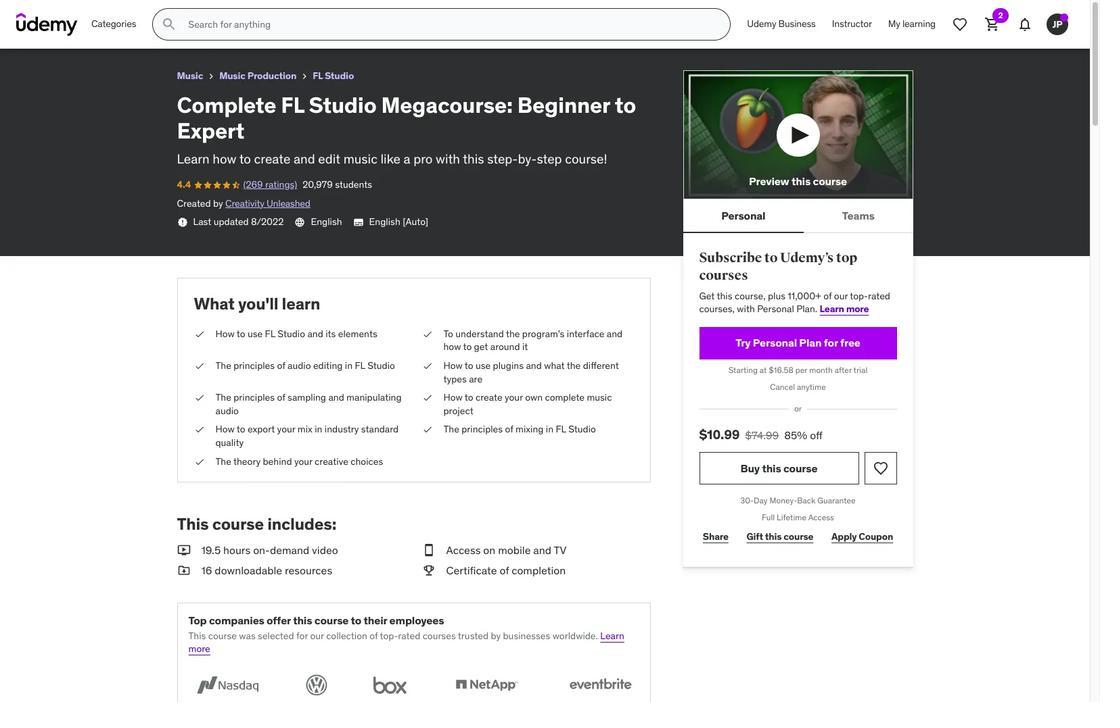 Task type: locate. For each thing, give the bounding box(es) containing it.
your down how to export your mix in industry standard quality
[[294, 456, 312, 468]]

personal inside get this course, plus 11,000+ of our top-rated courses, with personal plan.
[[757, 303, 794, 315]]

your for mix
[[277, 424, 295, 436]]

choices
[[351, 456, 383, 468]]

music inside complete fl studio megacourse: beginner to expert learn how to create and edit music like a pro with this step-by-step course!
[[343, 151, 377, 167]]

in right editing
[[345, 360, 353, 372]]

complete
[[11, 6, 61, 20], [177, 91, 276, 119]]

guarantee
[[818, 496, 856, 506]]

$74.99
[[745, 429, 779, 442]]

megacourse:
[[114, 6, 181, 20], [381, 91, 513, 119]]

courses,
[[699, 303, 735, 315]]

1 horizontal spatial megacourse:
[[381, 91, 513, 119]]

2 vertical spatial learn
[[600, 630, 624, 643]]

0 vertical spatial students
[[132, 23, 170, 35]]

1 vertical spatial this
[[188, 630, 206, 643]]

xsmall image for how to export your mix in industry standard quality
[[194, 424, 205, 437]]

of left mixing
[[505, 424, 513, 436]]

(269 ratings)
[[41, 23, 94, 35], [243, 179, 297, 191]]

more inside learn more link
[[188, 644, 210, 656]]

this inside get this course, plus 11,000+ of our top-rated courses, with personal plan.
[[717, 290, 732, 302]]

our right 11,000+
[[834, 290, 848, 302]]

subscribe to udemy's top courses
[[699, 250, 857, 284]]

0 horizontal spatial for
[[296, 630, 308, 643]]

top- down their
[[380, 630, 398, 643]]

1 horizontal spatial create
[[476, 392, 502, 404]]

demand
[[270, 544, 309, 557]]

in inside how to export your mix in industry standard quality
[[315, 424, 322, 436]]

mixing
[[516, 424, 544, 436]]

megacourse: for complete fl studio megacourse: beginner to expert
[[114, 6, 181, 20]]

1 horizontal spatial by
[[491, 630, 501, 643]]

0 vertical spatial for
[[824, 336, 838, 350]]

0 vertical spatial audio
[[288, 360, 311, 372]]

the down quality
[[215, 456, 231, 468]]

xsmall image
[[194, 392, 205, 405], [422, 392, 433, 405], [422, 424, 433, 437]]

music production link
[[219, 68, 296, 84]]

0 horizontal spatial the
[[506, 328, 520, 340]]

expert down music 'link' on the left top
[[177, 117, 244, 145]]

learn more link down employees
[[188, 630, 624, 656]]

more for subscribe to udemy's top courses
[[846, 303, 869, 315]]

Search for anything text field
[[186, 13, 714, 36]]

this for preview
[[792, 175, 811, 188]]

0 horizontal spatial beginner
[[183, 6, 230, 20]]

1 horizontal spatial use
[[476, 360, 491, 372]]

personal inside button
[[721, 209, 766, 222]]

our down top companies offer this course to their employees
[[310, 630, 324, 643]]

the
[[215, 360, 231, 372], [215, 392, 231, 404], [444, 424, 459, 436], [215, 456, 231, 468]]

your inside the how to create your own complete music project
[[505, 392, 523, 404]]

music left production
[[219, 70, 245, 82]]

xsmall image for how to create your own complete music project
[[422, 392, 433, 405]]

(269
[[41, 23, 60, 35], [243, 179, 263, 191]]

creative
[[315, 456, 348, 468]]

buy
[[741, 462, 760, 475]]

pro
[[414, 151, 433, 167]]

your left own
[[505, 392, 523, 404]]

in for mix
[[315, 424, 322, 436]]

1 vertical spatial megacourse:
[[381, 91, 513, 119]]

learn right worldwide.
[[600, 630, 624, 643]]

1 horizontal spatial expert
[[246, 6, 280, 20]]

and inside complete fl studio megacourse: beginner to expert learn how to create and edit music like a pro with this step-by-step course!
[[294, 151, 315, 167]]

1 horizontal spatial 4.4
[[177, 179, 191, 191]]

courses
[[699, 267, 748, 284], [423, 630, 456, 643]]

0 vertical spatial this
[[177, 514, 209, 535]]

0 vertical spatial music
[[343, 151, 377, 167]]

expert
[[246, 6, 280, 20], [177, 117, 244, 145]]

english right course language image
[[311, 216, 342, 228]]

of down how to use fl studio and its elements
[[277, 360, 285, 372]]

with right pro
[[436, 151, 460, 167]]

2 english from the left
[[369, 216, 400, 228]]

small image left 19.5
[[177, 543, 190, 558]]

money-
[[770, 496, 797, 506]]

plugins
[[493, 360, 524, 372]]

of down their
[[370, 630, 378, 643]]

0 horizontal spatial 20,979
[[100, 23, 130, 35]]

try personal plan for free
[[736, 336, 861, 350]]

this
[[463, 151, 484, 167], [792, 175, 811, 188], [717, 290, 732, 302], [762, 462, 781, 475], [765, 531, 782, 544], [293, 614, 312, 628]]

collection
[[326, 630, 367, 643]]

1 english from the left
[[311, 216, 342, 228]]

rated
[[868, 290, 890, 302], [398, 630, 420, 643]]

1 vertical spatial top-
[[380, 630, 398, 643]]

xsmall image for the principles of sampling and manipulating audio
[[194, 392, 205, 405]]

0 vertical spatial with
[[436, 151, 460, 167]]

1 vertical spatial music
[[587, 392, 612, 404]]

for down top companies offer this course to their employees
[[296, 630, 308, 643]]

course down lifetime
[[784, 531, 814, 544]]

0 vertical spatial megacourse:
[[114, 6, 181, 20]]

how up quality
[[215, 424, 235, 436]]

to inside subscribe to udemy's top courses
[[764, 250, 778, 267]]

1 vertical spatial 20,979
[[303, 179, 333, 191]]

complete for complete fl studio megacourse: beginner to expert
[[11, 6, 61, 20]]

1 vertical spatial your
[[277, 424, 295, 436]]

learn right plan.
[[820, 303, 844, 315]]

create inside complete fl studio megacourse: beginner to expert learn how to create and edit music like a pro with this step-by-step course!
[[254, 151, 291, 167]]

small image for 19.5
[[177, 543, 190, 558]]

access down back
[[808, 513, 834, 523]]

this course was selected for our collection of top-rated courses trusted by businesses worldwide.
[[188, 630, 598, 643]]

interface
[[567, 328, 605, 340]]

fl down production
[[281, 91, 304, 119]]

course up teams
[[813, 175, 847, 188]]

how up types
[[444, 360, 463, 372]]

create down 'are'
[[476, 392, 502, 404]]

how inside to understand the program's interface and how to get around it
[[444, 341, 461, 353]]

1 music from the left
[[177, 70, 203, 82]]

more down top
[[188, 644, 210, 656]]

by right trusted
[[491, 630, 501, 643]]

small image left 16
[[177, 564, 190, 579]]

apply
[[832, 531, 857, 544]]

1 horizontal spatial the
[[567, 360, 581, 372]]

your left mix
[[277, 424, 295, 436]]

principles
[[234, 360, 275, 372], [234, 392, 275, 404], [462, 424, 503, 436]]

0 horizontal spatial (269 ratings)
[[41, 23, 94, 35]]

0 horizontal spatial more
[[188, 644, 210, 656]]

principles inside the principles of sampling and manipulating audio
[[234, 392, 275, 404]]

how to use fl studio and its elements
[[215, 328, 377, 340]]

fl left categories
[[63, 6, 75, 20]]

2 music from the left
[[219, 70, 245, 82]]

complete inside complete fl studio megacourse: beginner to expert learn how to create and edit music like a pro with this step-by-step course!
[[177, 91, 276, 119]]

of down access on mobile and tv
[[500, 564, 509, 578]]

the right what
[[567, 360, 581, 372]]

create
[[254, 151, 291, 167], [476, 392, 502, 404]]

mobile
[[498, 544, 531, 557]]

day
[[754, 496, 768, 506]]

submit search image
[[161, 16, 178, 32]]

to inside to understand the program's interface and how to get around it
[[463, 341, 472, 353]]

teams
[[842, 209, 875, 222]]

course language image
[[295, 217, 305, 228]]

this for this course was selected for our collection of top-rated courses trusted by businesses worldwide.
[[188, 630, 206, 643]]

principles down how to use fl studio and its elements
[[234, 360, 275, 372]]

this for buy
[[762, 462, 781, 475]]

how inside the how to create your own complete music project
[[444, 392, 463, 404]]

this down top
[[188, 630, 206, 643]]

video
[[312, 544, 338, 557]]

what you'll learn
[[194, 294, 320, 315]]

full
[[762, 513, 775, 523]]

how to create your own complete music project
[[444, 392, 612, 417]]

employees
[[389, 614, 444, 628]]

small image
[[177, 543, 190, 558], [422, 543, 435, 558], [177, 564, 190, 579], [422, 564, 435, 579]]

program's
[[522, 328, 565, 340]]

how inside how to export your mix in industry standard quality
[[215, 424, 235, 436]]

0 horizontal spatial (269
[[41, 23, 60, 35]]

english
[[311, 216, 342, 228], [369, 216, 400, 228]]

theory
[[233, 456, 261, 468]]

of
[[824, 290, 832, 302], [277, 360, 285, 372], [277, 392, 285, 404], [505, 424, 513, 436], [500, 564, 509, 578], [370, 630, 378, 643]]

1 horizontal spatial in
[[345, 360, 353, 372]]

your for creative
[[294, 456, 312, 468]]

the up around
[[506, 328, 520, 340]]

our inside get this course, plus 11,000+ of our top-rated courses, with personal plan.
[[834, 290, 848, 302]]

offer
[[267, 614, 291, 628]]

1 horizontal spatial with
[[737, 303, 755, 315]]

create up "creativity unleashed" link
[[254, 151, 291, 167]]

of right 11,000+
[[824, 290, 832, 302]]

small image for 16
[[177, 564, 190, 579]]

0 horizontal spatial how
[[213, 151, 236, 167]]

english right closed captions image
[[369, 216, 400, 228]]

of left sampling
[[277, 392, 285, 404]]

students
[[132, 23, 170, 35], [335, 179, 372, 191]]

fl inside complete fl studio megacourse: beginner to expert learn how to create and edit music like a pro with this step-by-step course!
[[281, 91, 304, 119]]

megacourse: inside complete fl studio megacourse: beginner to expert learn how to create and edit music like a pro with this step-by-step course!
[[381, 91, 513, 119]]

at
[[760, 365, 767, 375]]

0 vertical spatial principles
[[234, 360, 275, 372]]

top
[[836, 250, 857, 267]]

music
[[177, 70, 203, 82], [219, 70, 245, 82]]

by up updated
[[213, 197, 223, 210]]

(269 up the creativity at the left of the page
[[243, 179, 263, 191]]

1 horizontal spatial (269 ratings)
[[243, 179, 297, 191]]

music down submit search icon
[[177, 70, 203, 82]]

20,979 students down complete fl studio megacourse: beginner to expert
[[100, 23, 170, 35]]

access inside the 30-day money-back guarantee full lifetime access
[[808, 513, 834, 523]]

0 horizontal spatial by
[[213, 197, 223, 210]]

beginner inside complete fl studio megacourse: beginner to expert learn how to create and edit music like a pro with this step-by-step course!
[[517, 91, 610, 119]]

access up certificate on the left bottom
[[446, 544, 481, 557]]

this up courses,
[[717, 290, 732, 302]]

courses inside subscribe to udemy's top courses
[[699, 267, 748, 284]]

courses down employees
[[423, 630, 456, 643]]

the for the principles of sampling and manipulating audio
[[215, 392, 231, 404]]

how to use plugins and what the different types are
[[444, 360, 619, 385]]

the down what
[[215, 360, 231, 372]]

1 vertical spatial learn more
[[188, 630, 624, 656]]

how down to
[[444, 341, 461, 353]]

studio
[[78, 6, 112, 20], [325, 70, 354, 82], [309, 91, 377, 119], [278, 328, 305, 340], [368, 360, 395, 372], [568, 424, 596, 436]]

1 horizontal spatial our
[[834, 290, 848, 302]]

creativity
[[225, 197, 264, 210]]

how for how to create your own complete music project
[[444, 392, 463, 404]]

0 horizontal spatial megacourse:
[[114, 6, 181, 20]]

0 horizontal spatial learn
[[177, 151, 210, 167]]

20,979 down complete fl studio megacourse: beginner to expert
[[100, 23, 130, 35]]

different
[[583, 360, 619, 372]]

the inside to understand the program's interface and how to get around it
[[506, 328, 520, 340]]

fl
[[63, 6, 75, 20], [313, 70, 323, 82], [281, 91, 304, 119], [265, 328, 275, 340], [355, 360, 365, 372], [556, 424, 566, 436]]

personal down preview
[[721, 209, 766, 222]]

the inside the principles of sampling and manipulating audio
[[215, 392, 231, 404]]

with down the course,
[[737, 303, 755, 315]]

preview this course button
[[683, 70, 913, 200]]

students down edit
[[335, 179, 372, 191]]

0 vertical spatial create
[[254, 151, 291, 167]]

netapp image
[[448, 673, 526, 699]]

0 horizontal spatial music
[[177, 70, 203, 82]]

1 horizontal spatial access
[[808, 513, 834, 523]]

1 horizontal spatial complete
[[177, 91, 276, 119]]

1 vertical spatial learn more link
[[188, 630, 624, 656]]

how for how to use fl studio and its elements
[[215, 328, 235, 340]]

xsmall image for the principles of mixing in fl studio
[[422, 424, 433, 437]]

0 horizontal spatial with
[[436, 151, 460, 167]]

1 horizontal spatial music
[[219, 70, 245, 82]]

0 vertical spatial 20,979 students
[[100, 23, 170, 35]]

a
[[404, 151, 410, 167]]

xsmall image for the principles of audio editing in fl studio
[[194, 360, 205, 373]]

the down project at the bottom of the page
[[444, 424, 459, 436]]

in
[[345, 360, 353, 372], [315, 424, 322, 436], [546, 424, 554, 436]]

use up 'are'
[[476, 360, 491, 372]]

for
[[824, 336, 838, 350], [296, 630, 308, 643]]

0 horizontal spatial complete
[[11, 6, 61, 20]]

how inside 'how to use plugins and what the different types are'
[[444, 360, 463, 372]]

1 vertical spatial for
[[296, 630, 308, 643]]

1 vertical spatial our
[[310, 630, 324, 643]]

0 vertical spatial expert
[[246, 6, 280, 20]]

expert inside complete fl studio megacourse: beginner to expert learn how to create and edit music like a pro with this step-by-step course!
[[177, 117, 244, 145]]

this up 19.5
[[177, 514, 209, 535]]

small image for certificate
[[422, 564, 435, 579]]

beginner right submit search icon
[[183, 6, 230, 20]]

1 horizontal spatial (269
[[243, 179, 263, 191]]

shopping cart with 2 items image
[[984, 16, 1001, 32]]

music left like
[[343, 151, 377, 167]]

audio inside the principles of sampling and manipulating audio
[[215, 405, 239, 417]]

expert up the music production
[[246, 6, 280, 20]]

0 vertical spatial 20,979
[[100, 23, 130, 35]]

like
[[381, 151, 401, 167]]

top- down top
[[850, 290, 868, 302]]

beginner up step
[[517, 91, 610, 119]]

students down complete fl studio megacourse: beginner to expert
[[132, 23, 170, 35]]

1 vertical spatial personal
[[757, 303, 794, 315]]

1 horizontal spatial how
[[444, 341, 461, 353]]

our
[[834, 290, 848, 302], [310, 630, 324, 643]]

learn more up free
[[820, 303, 869, 315]]

this left step- at the left top of page
[[463, 151, 484, 167]]

learn up created
[[177, 151, 210, 167]]

learn more for top companies offer this course to their employees
[[188, 630, 624, 656]]

tab list containing personal
[[683, 200, 913, 234]]

0 vertical spatial courses
[[699, 267, 748, 284]]

0 horizontal spatial students
[[132, 23, 170, 35]]

1 vertical spatial by
[[491, 630, 501, 643]]

0 horizontal spatial ratings)
[[63, 23, 94, 35]]

1 horizontal spatial learn
[[600, 630, 624, 643]]

0 horizontal spatial expert
[[177, 117, 244, 145]]

0 vertical spatial your
[[505, 392, 523, 404]]

1 vertical spatial expert
[[177, 117, 244, 145]]

0 vertical spatial rated
[[868, 290, 890, 302]]

how down what
[[215, 328, 235, 340]]

audio left editing
[[288, 360, 311, 372]]

1 horizontal spatial audio
[[288, 360, 311, 372]]

with inside complete fl studio megacourse: beginner to expert learn how to create and edit music like a pro with this step-by-step course!
[[436, 151, 460, 167]]

1 vertical spatial with
[[737, 303, 755, 315]]

how up created by creativity unleashed
[[213, 151, 236, 167]]

0 horizontal spatial audio
[[215, 405, 239, 417]]

xsmall image
[[206, 71, 217, 82], [299, 71, 310, 82], [177, 217, 188, 228], [194, 328, 205, 341], [422, 328, 433, 341], [194, 360, 205, 373], [422, 360, 433, 373], [194, 424, 205, 437], [194, 456, 205, 469]]

rated inside get this course, plus 11,000+ of our top-rated courses, with personal plan.
[[868, 290, 890, 302]]

1 vertical spatial beginner
[[517, 91, 610, 119]]

the for the principles of audio editing in fl studio
[[215, 360, 231, 372]]

1 vertical spatial students
[[335, 179, 372, 191]]

2 link
[[976, 8, 1009, 41]]

principles down project at the bottom of the page
[[462, 424, 503, 436]]

this right the buy
[[762, 462, 781, 475]]

and inside 'how to use plugins and what the different types are'
[[526, 360, 542, 372]]

courses down 'subscribe'
[[699, 267, 748, 284]]

free
[[840, 336, 861, 350]]

1 vertical spatial 4.4
[[177, 179, 191, 191]]

use down what you'll learn
[[248, 328, 263, 340]]

quality
[[215, 437, 244, 449]]

1 vertical spatial how
[[444, 341, 461, 353]]

audio up quality
[[215, 405, 239, 417]]

and right sampling
[[328, 392, 344, 404]]

1 vertical spatial principles
[[234, 392, 275, 404]]

0 vertical spatial the
[[506, 328, 520, 340]]

small image left certificate on the left bottom
[[422, 564, 435, 579]]

jp link
[[1041, 8, 1074, 41]]

expert for complete fl studio megacourse: beginner to expert learn how to create and edit music like a pro with this step-by-step course!
[[177, 117, 244, 145]]

more up free
[[846, 303, 869, 315]]

0 vertical spatial learn more link
[[820, 303, 869, 315]]

fl right mixing
[[556, 424, 566, 436]]

personal down plus
[[757, 303, 794, 315]]

11,000+
[[788, 290, 821, 302]]

0 vertical spatial use
[[248, 328, 263, 340]]

selected
[[258, 630, 294, 643]]

principles for mixing
[[462, 424, 503, 436]]

your inside how to export your mix in industry standard quality
[[277, 424, 295, 436]]

and right 'interface'
[[607, 328, 623, 340]]

get
[[699, 290, 715, 302]]

1 vertical spatial rated
[[398, 630, 420, 643]]

learn more
[[820, 303, 869, 315], [188, 630, 624, 656]]

use inside 'how to use plugins and what the different types are'
[[476, 360, 491, 372]]

0 horizontal spatial english
[[311, 216, 342, 228]]

0 horizontal spatial use
[[248, 328, 263, 340]]

1 horizontal spatial top-
[[850, 290, 868, 302]]

0 vertical spatial learn
[[177, 151, 210, 167]]

0 vertical spatial ratings)
[[63, 23, 94, 35]]

20,979 students down edit
[[303, 179, 372, 191]]

(269 left the categories dropdown button
[[41, 23, 60, 35]]

0 horizontal spatial create
[[254, 151, 291, 167]]

apply coupon button
[[828, 524, 897, 551]]

instructor
[[832, 18, 872, 30]]

1 vertical spatial create
[[476, 392, 502, 404]]

0 horizontal spatial learn more link
[[188, 630, 624, 656]]

1 vertical spatial access
[[446, 544, 481, 557]]

expert for complete fl studio megacourse: beginner to expert
[[246, 6, 280, 20]]

wishlist image
[[952, 16, 968, 32]]

editing
[[313, 360, 343, 372]]

english for english
[[311, 216, 342, 228]]

20,979
[[100, 23, 130, 35], [303, 179, 333, 191]]

learn more link for subscribe to udemy's top courses
[[820, 303, 869, 315]]

principles for audio
[[234, 360, 275, 372]]

1 horizontal spatial learn more
[[820, 303, 869, 315]]

beginner for complete fl studio megacourse: beginner to expert
[[183, 6, 230, 20]]

beginner for complete fl studio megacourse: beginner to expert learn how to create and edit music like a pro with this step-by-step course!
[[517, 91, 610, 119]]

resources
[[285, 564, 332, 578]]

get
[[474, 341, 488, 353]]

personal up $16.58
[[753, 336, 797, 350]]

4.4
[[11, 23, 25, 35], [177, 179, 191, 191]]

volkswagen image
[[302, 673, 332, 699]]

top companies offer this course to their employees
[[188, 614, 444, 628]]

this right gift
[[765, 531, 782, 544]]

how up project at the bottom of the page
[[444, 392, 463, 404]]

small image for access
[[422, 543, 435, 558]]

music down different
[[587, 392, 612, 404]]

english for english [auto]
[[369, 216, 400, 228]]

1 horizontal spatial more
[[846, 303, 869, 315]]

1 horizontal spatial beginner
[[517, 91, 610, 119]]

0 vertical spatial how
[[213, 151, 236, 167]]

course
[[813, 175, 847, 188], [783, 462, 818, 475], [212, 514, 264, 535], [784, 531, 814, 544], [314, 614, 349, 628], [208, 630, 237, 643]]

learn more link up free
[[820, 303, 869, 315]]

in right mixing
[[546, 424, 554, 436]]

small image left on
[[422, 543, 435, 558]]

the up quality
[[215, 392, 231, 404]]

tab list
[[683, 200, 913, 234]]

this inside complete fl studio megacourse: beginner to expert learn how to create and edit music like a pro with this step-by-step course!
[[463, 151, 484, 167]]

$16.58
[[769, 365, 794, 375]]

nasdaq image
[[188, 673, 266, 699]]

you have alerts image
[[1060, 14, 1068, 22]]

0 vertical spatial beginner
[[183, 6, 230, 20]]

the
[[506, 328, 520, 340], [567, 360, 581, 372]]

it
[[522, 341, 528, 353]]

xsmall image for the theory behind your creative choices
[[194, 456, 205, 469]]

in right mix
[[315, 424, 322, 436]]

and left what
[[526, 360, 542, 372]]



Task type: describe. For each thing, give the bounding box(es) containing it.
xsmall image for to understand the program's interface and how to get around it
[[422, 328, 433, 341]]

month
[[809, 365, 833, 375]]

with inside get this course, plus 11,000+ of our top-rated courses, with personal plan.
[[737, 303, 755, 315]]

1 vertical spatial (269 ratings)
[[243, 179, 297, 191]]

fl studio link
[[313, 68, 354, 84]]

megacourse: for complete fl studio megacourse: beginner to expert learn how to create and edit music like a pro with this step-by-step course!
[[381, 91, 513, 119]]

0 horizontal spatial rated
[[398, 630, 420, 643]]

wishlist image
[[872, 461, 889, 477]]

udemy image
[[16, 13, 78, 36]]

learn for subscribe to udemy's top courses
[[820, 303, 844, 315]]

0 horizontal spatial top-
[[380, 630, 398, 643]]

tv
[[554, 544, 566, 557]]

categories
[[91, 18, 136, 30]]

music for music
[[177, 70, 203, 82]]

last updated 8/2022
[[193, 216, 284, 228]]

music link
[[177, 68, 203, 84]]

includes:
[[267, 514, 336, 535]]

[auto]
[[403, 216, 428, 228]]

udemy business
[[747, 18, 816, 30]]

trial
[[854, 365, 868, 375]]

their
[[364, 614, 387, 628]]

worldwide.
[[553, 630, 598, 643]]

edit
[[318, 151, 340, 167]]

per
[[796, 365, 807, 375]]

use for plugins
[[476, 360, 491, 372]]

complete fl studio megacourse: beginner to expert learn how to create and edit music like a pro with this step-by-step course!
[[177, 91, 636, 167]]

how for how to use plugins and what the different types are
[[444, 360, 463, 372]]

studio inside complete fl studio megacourse: beginner to expert learn how to create and edit music like a pro with this step-by-step course!
[[309, 91, 377, 119]]

2
[[998, 10, 1003, 20]]

$10.99
[[699, 427, 740, 443]]

cancel
[[770, 382, 795, 392]]

xsmall image for how to use fl studio and its elements
[[194, 328, 205, 341]]

back
[[797, 496, 816, 506]]

notifications image
[[1017, 16, 1033, 32]]

gift this course link
[[743, 524, 817, 551]]

1 horizontal spatial students
[[335, 179, 372, 191]]

was
[[239, 630, 256, 643]]

anytime
[[797, 382, 826, 392]]

manipulating
[[346, 392, 402, 404]]

the inside 'how to use plugins and what the different types are'
[[567, 360, 581, 372]]

on
[[483, 544, 495, 557]]

buy this course button
[[699, 453, 859, 485]]

my learning
[[888, 18, 936, 30]]

xsmall image for last updated 8/2022
[[177, 217, 188, 228]]

16 downloadable resources
[[201, 564, 332, 578]]

subscribe
[[699, 250, 762, 267]]

the principles of audio editing in fl studio
[[215, 360, 395, 372]]

85%
[[784, 429, 807, 442]]

on-
[[253, 544, 270, 557]]

more for top companies offer this course to their employees
[[188, 644, 210, 656]]

learning
[[903, 18, 936, 30]]

2 horizontal spatial in
[[546, 424, 554, 436]]

complete fl studio megacourse: beginner to expert
[[11, 6, 280, 20]]

what
[[194, 294, 235, 315]]

around
[[490, 341, 520, 353]]

1 horizontal spatial 20,979 students
[[303, 179, 372, 191]]

0 horizontal spatial 20,979 students
[[100, 23, 170, 35]]

16
[[201, 564, 212, 578]]

course up "hours"
[[212, 514, 264, 535]]

course down companies
[[208, 630, 237, 643]]

completion
[[512, 564, 566, 578]]

1 horizontal spatial 20,979
[[303, 179, 333, 191]]

created
[[177, 197, 211, 210]]

music for music production
[[219, 70, 245, 82]]

19.5 hours on-demand video
[[201, 544, 338, 557]]

the for the principles of mixing in fl studio
[[444, 424, 459, 436]]

0 horizontal spatial courses
[[423, 630, 456, 643]]

unleashed
[[267, 197, 310, 210]]

coupon
[[859, 531, 893, 544]]

complete for complete fl studio megacourse: beginner to expert learn how to create and edit music like a pro with this step-by-step course!
[[177, 91, 276, 119]]

to inside the how to create your own complete music project
[[465, 392, 473, 404]]

this for get
[[717, 290, 732, 302]]

box image
[[367, 673, 412, 699]]

course up collection
[[314, 614, 349, 628]]

your for own
[[505, 392, 523, 404]]

get this course, plus 11,000+ of our top-rated courses, with personal plan.
[[699, 290, 890, 315]]

0 vertical spatial (269 ratings)
[[41, 23, 94, 35]]

0 vertical spatial (269
[[41, 23, 60, 35]]

this right offer
[[293, 614, 312, 628]]

this for gift
[[765, 531, 782, 544]]

english [auto]
[[369, 216, 428, 228]]

principles for sampling
[[234, 392, 275, 404]]

gift this course
[[747, 531, 814, 544]]

udemy business link
[[739, 8, 824, 41]]

learn more for subscribe to udemy's top courses
[[820, 303, 869, 315]]

last
[[193, 216, 211, 228]]

production
[[247, 70, 296, 82]]

fl down 'you'll' on the left top of page
[[265, 328, 275, 340]]

use for fl
[[248, 328, 263, 340]]

30-
[[740, 496, 754, 506]]

companies
[[209, 614, 264, 628]]

standard
[[361, 424, 399, 436]]

step
[[537, 151, 562, 167]]

downloadable
[[215, 564, 282, 578]]

updated
[[214, 216, 249, 228]]

and left tv
[[533, 544, 551, 557]]

to inside 'how to use plugins and what the different types are'
[[465, 360, 473, 372]]

30-day money-back guarantee full lifetime access
[[740, 496, 856, 523]]

access on mobile and tv
[[446, 544, 566, 557]]

fl down elements
[[355, 360, 365, 372]]

try
[[736, 336, 751, 350]]

create inside the how to create your own complete music project
[[476, 392, 502, 404]]

and left its
[[307, 328, 323, 340]]

by-
[[518, 151, 537, 167]]

0 horizontal spatial access
[[446, 544, 481, 557]]

hours
[[223, 544, 251, 557]]

businesses
[[503, 630, 550, 643]]

this for this course includes:
[[177, 514, 209, 535]]

learn
[[282, 294, 320, 315]]

the principles of sampling and manipulating audio
[[215, 392, 402, 417]]

learn inside complete fl studio megacourse: beginner to expert learn how to create and edit music like a pro with this step-by-step course!
[[177, 151, 210, 167]]

of inside get this course, plus 11,000+ of our top-rated courses, with personal plan.
[[824, 290, 832, 302]]

learn more link for top companies offer this course to their employees
[[188, 630, 624, 656]]

music inside the how to create your own complete music project
[[587, 392, 612, 404]]

my
[[888, 18, 900, 30]]

closed captions image
[[353, 217, 364, 228]]

how to export your mix in industry standard quality
[[215, 424, 399, 449]]

of inside the principles of sampling and manipulating audio
[[277, 392, 285, 404]]

apply coupon
[[832, 531, 893, 544]]

learn for top companies offer this course to their employees
[[600, 630, 624, 643]]

and inside to understand the program's interface and how to get around it
[[607, 328, 623, 340]]

trusted
[[458, 630, 489, 643]]

complete
[[545, 392, 585, 404]]

1 vertical spatial (269
[[243, 179, 263, 191]]

behind
[[263, 456, 292, 468]]

1 vertical spatial ratings)
[[265, 179, 297, 191]]

eventbrite image
[[561, 673, 639, 699]]

in for editing
[[345, 360, 353, 372]]

share button
[[699, 524, 732, 551]]

business
[[778, 18, 816, 30]]

to inside how to export your mix in industry standard quality
[[237, 424, 245, 436]]

buy this course
[[741, 462, 818, 475]]

xsmall image for how to use plugins and what the different types are
[[422, 360, 433, 373]]

2 vertical spatial personal
[[753, 336, 797, 350]]

you'll
[[238, 294, 278, 315]]

mix
[[298, 424, 312, 436]]

top- inside get this course, plus 11,000+ of our top-rated courses, with personal plan.
[[850, 290, 868, 302]]

the principles of mixing in fl studio
[[444, 424, 596, 436]]

try personal plan for free link
[[699, 327, 897, 360]]

fl right production
[[313, 70, 323, 82]]

and inside the principles of sampling and manipulating audio
[[328, 392, 344, 404]]

0 horizontal spatial 4.4
[[11, 23, 25, 35]]

how for how to export your mix in industry standard quality
[[215, 424, 235, 436]]

teams button
[[804, 200, 913, 232]]

the for the theory behind your creative choices
[[215, 456, 231, 468]]

plan.
[[796, 303, 817, 315]]

preview
[[749, 175, 789, 188]]

project
[[444, 405, 473, 417]]

understand
[[456, 328, 504, 340]]

preview this course
[[749, 175, 847, 188]]

1 horizontal spatial for
[[824, 336, 838, 350]]

how inside complete fl studio megacourse: beginner to expert learn how to create and edit music like a pro with this step-by-step course!
[[213, 151, 236, 167]]

course up back
[[783, 462, 818, 475]]

udemy's
[[780, 250, 834, 267]]

the theory behind your creative choices
[[215, 456, 383, 468]]



Task type: vqa. For each thing, say whether or not it's contained in the screenshot.
By completing your purchase you agree to these
no



